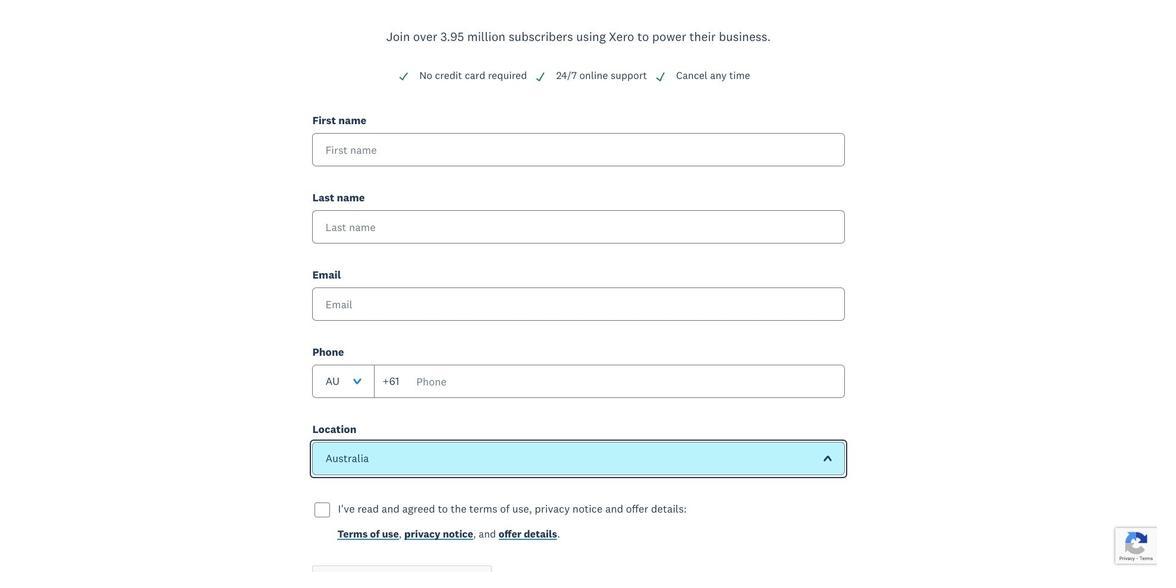 Task type: describe. For each thing, give the bounding box(es) containing it.
Email email field
[[313, 288, 845, 321]]

First name text field
[[313, 133, 845, 167]]

Phone text field
[[374, 365, 845, 399]]



Task type: locate. For each thing, give the bounding box(es) containing it.
Last name text field
[[313, 211, 845, 244]]



Task type: vqa. For each thing, say whether or not it's contained in the screenshot.
PHONE text field
yes



